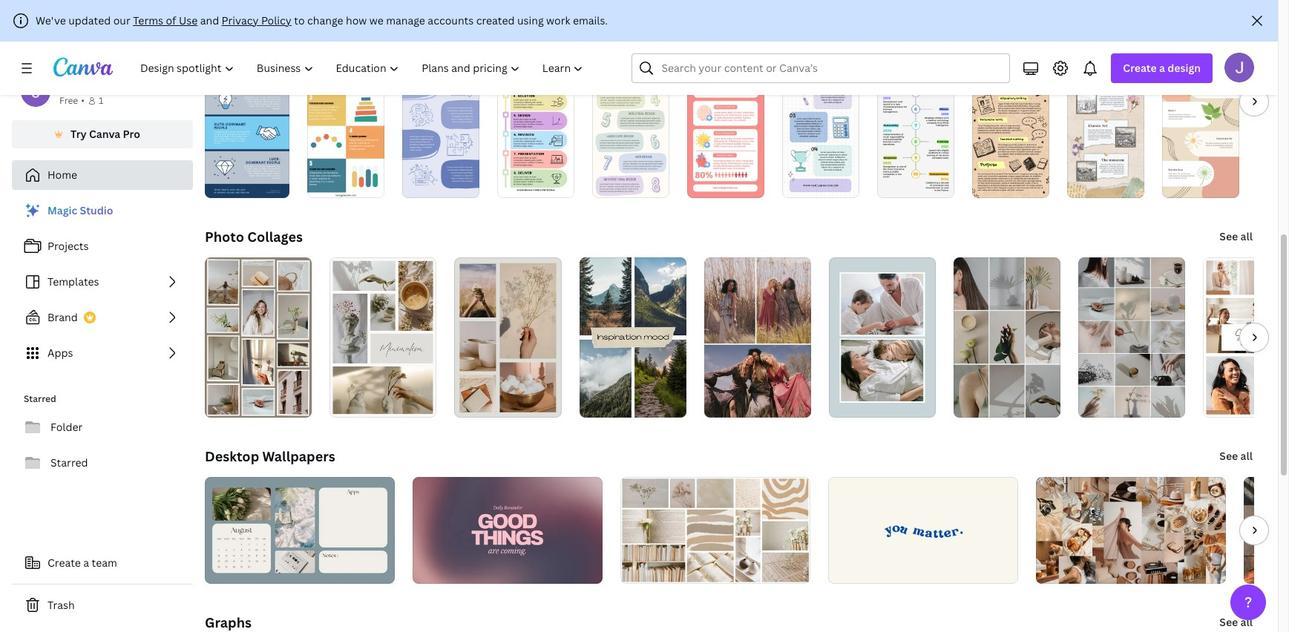 Task type: describe. For each thing, give the bounding box(es) containing it.
we've
[[36, 13, 66, 27]]

use
[[179, 13, 198, 27]]

3 see from the top
[[1220, 615, 1238, 629]]

brand
[[48, 310, 78, 324]]

create a team button
[[12, 549, 193, 578]]

terms
[[133, 13, 163, 27]]

see all link for collages
[[1218, 222, 1255, 252]]

photo
[[205, 228, 244, 246]]

create a design
[[1123, 61, 1201, 75]]

home link
[[12, 160, 193, 190]]

accounts
[[428, 13, 474, 27]]

terms of use link
[[133, 13, 198, 27]]

and
[[200, 13, 219, 27]]

create for create a design
[[1123, 61, 1157, 75]]

desktop
[[205, 448, 259, 465]]

graphs
[[205, 614, 252, 632]]

our
[[113, 13, 130, 27]]

magic studio link
[[12, 196, 193, 226]]

magic
[[48, 203, 77, 217]]

collages
[[247, 228, 303, 246]]

try
[[71, 127, 87, 141]]

change
[[307, 13, 343, 27]]

all for collages
[[1241, 229, 1253, 243]]

folder
[[50, 420, 83, 434]]

3 see all from the top
[[1220, 615, 1253, 629]]

photo collages
[[205, 228, 303, 246]]

jacob simon image
[[1225, 53, 1255, 82]]

see all for collages
[[1220, 229, 1253, 243]]

1
[[99, 94, 103, 107]]

Search search field
[[662, 54, 981, 82]]

photo collages link
[[205, 228, 303, 246]]

all for wallpapers
[[1241, 449, 1253, 463]]

see all link for wallpapers
[[1218, 442, 1255, 471]]

folder button
[[12, 413, 193, 442]]

see for wallpapers
[[1220, 449, 1238, 463]]

list containing magic studio
[[12, 196, 193, 368]]

apps
[[48, 346, 73, 360]]

0 vertical spatial starred
[[24, 393, 56, 405]]

policy
[[261, 13, 292, 27]]

we
[[369, 13, 384, 27]]

create a design button
[[1112, 53, 1213, 83]]

3 all from the top
[[1241, 615, 1253, 629]]

templates
[[48, 275, 99, 289]]

trash link
[[12, 591, 193, 621]]

see for collages
[[1220, 229, 1238, 243]]

we've updated our terms of use and privacy policy to change how we manage accounts created using work emails.
[[36, 13, 608, 27]]

personal
[[59, 78, 103, 92]]

privacy policy link
[[222, 13, 292, 27]]

projects
[[48, 239, 89, 253]]

home
[[48, 168, 77, 182]]



Task type: locate. For each thing, give the bounding box(es) containing it.
magic studio
[[48, 203, 113, 217]]

1 all from the top
[[1241, 229, 1253, 243]]

create a team
[[48, 556, 117, 570]]

try canva pro button
[[12, 120, 193, 148]]

all
[[1241, 229, 1253, 243], [1241, 449, 1253, 463], [1241, 615, 1253, 629]]

starred down folder
[[50, 456, 88, 470]]

a for team
[[83, 556, 89, 570]]

0 vertical spatial see
[[1220, 229, 1238, 243]]

starred button
[[12, 448, 193, 478]]

starred
[[24, 393, 56, 405], [50, 456, 88, 470]]

0 horizontal spatial create
[[48, 556, 81, 570]]

1 vertical spatial starred
[[50, 456, 88, 470]]

list
[[12, 196, 193, 368]]

emails.
[[573, 13, 608, 27]]

0 vertical spatial see all link
[[1218, 222, 1255, 252]]

create inside create a team 'button'
[[48, 556, 81, 570]]

create
[[1123, 61, 1157, 75], [48, 556, 81, 570]]

1 vertical spatial all
[[1241, 449, 1253, 463]]

a for design
[[1160, 61, 1165, 75]]

to
[[294, 13, 305, 27]]

manage
[[386, 13, 425, 27]]

created
[[476, 13, 515, 27]]

studio
[[80, 203, 113, 217]]

2 see from the top
[[1220, 449, 1238, 463]]

1 horizontal spatial create
[[1123, 61, 1157, 75]]

projects link
[[12, 232, 193, 261]]

try canva pro
[[71, 127, 140, 141]]

2 vertical spatial see
[[1220, 615, 1238, 629]]

folder link
[[12, 413, 193, 442]]

2 see all from the top
[[1220, 449, 1253, 463]]

updated
[[68, 13, 111, 27]]

design
[[1168, 61, 1201, 75]]

1 see all link from the top
[[1218, 222, 1255, 252]]

a inside dropdown button
[[1160, 61, 1165, 75]]

work
[[546, 13, 570, 27]]

1 vertical spatial see
[[1220, 449, 1238, 463]]

2 all from the top
[[1241, 449, 1253, 463]]

top level navigation element
[[131, 53, 596, 83]]

0 vertical spatial see all
[[1220, 229, 1253, 243]]

a
[[1160, 61, 1165, 75], [83, 556, 89, 570]]

wallpapers
[[262, 448, 335, 465]]

•
[[81, 94, 85, 107]]

templates link
[[12, 267, 193, 297]]

starred inside button
[[50, 456, 88, 470]]

0 vertical spatial a
[[1160, 61, 1165, 75]]

using
[[517, 13, 544, 27]]

create left design
[[1123, 61, 1157, 75]]

see all
[[1220, 229, 1253, 243], [1220, 449, 1253, 463], [1220, 615, 1253, 629]]

desktop wallpapers link
[[205, 448, 335, 465]]

create left the "team"
[[48, 556, 81, 570]]

create inside create a design dropdown button
[[1123, 61, 1157, 75]]

2 vertical spatial all
[[1241, 615, 1253, 629]]

3 see all link from the top
[[1218, 608, 1255, 632]]

starred link
[[12, 448, 193, 478]]

1 vertical spatial see all link
[[1218, 442, 1255, 471]]

see
[[1220, 229, 1238, 243], [1220, 449, 1238, 463], [1220, 615, 1238, 629]]

0 horizontal spatial a
[[83, 556, 89, 570]]

a inside 'button'
[[83, 556, 89, 570]]

None search field
[[632, 53, 1011, 83]]

privacy
[[222, 13, 259, 27]]

of
[[166, 13, 176, 27]]

1 horizontal spatial a
[[1160, 61, 1165, 75]]

desktop wallpapers
[[205, 448, 335, 465]]

1 see from the top
[[1220, 229, 1238, 243]]

create for create a team
[[48, 556, 81, 570]]

free
[[59, 94, 78, 107]]

a left design
[[1160, 61, 1165, 75]]

how
[[346, 13, 367, 27]]

1 vertical spatial a
[[83, 556, 89, 570]]

0 vertical spatial all
[[1241, 229, 1253, 243]]

2 vertical spatial see all
[[1220, 615, 1253, 629]]

see all for wallpapers
[[1220, 449, 1253, 463]]

graphs link
[[205, 614, 252, 632]]

1 vertical spatial see all
[[1220, 449, 1253, 463]]

1 see all from the top
[[1220, 229, 1253, 243]]

starred up folder
[[24, 393, 56, 405]]

brand link
[[12, 303, 193, 333]]

canva
[[89, 127, 120, 141]]

a left the "team"
[[83, 556, 89, 570]]

2 see all link from the top
[[1218, 442, 1255, 471]]

team
[[92, 556, 117, 570]]

0 vertical spatial create
[[1123, 61, 1157, 75]]

2 vertical spatial see all link
[[1218, 608, 1255, 632]]

1 vertical spatial create
[[48, 556, 81, 570]]

trash
[[48, 598, 75, 612]]

see all link
[[1218, 222, 1255, 252], [1218, 442, 1255, 471], [1218, 608, 1255, 632]]

free •
[[59, 94, 85, 107]]

pro
[[123, 127, 140, 141]]

apps link
[[12, 338, 193, 368]]



Task type: vqa. For each thing, say whether or not it's contained in the screenshot.
Position
no



